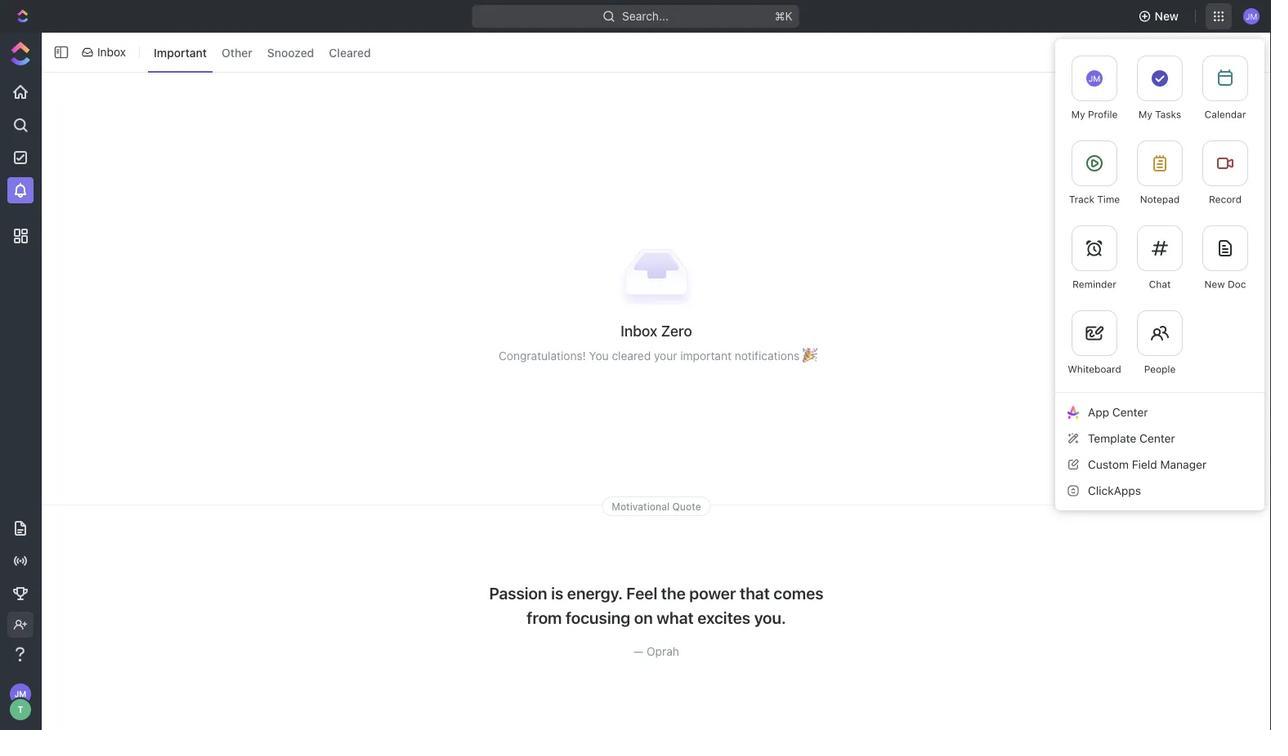 Task type: locate. For each thing, give the bounding box(es) containing it.
my left tasks
[[1139, 109, 1153, 120]]

new button
[[1132, 3, 1189, 29]]

excites
[[698, 609, 751, 628]]

1 horizontal spatial inbox
[[621, 322, 658, 340]]

other button
[[216, 39, 258, 65]]

center down app center button
[[1140, 432, 1175, 446]]

1 vertical spatial center
[[1140, 432, 1175, 446]]

center
[[1113, 406, 1148, 419], [1140, 432, 1175, 446]]

0 vertical spatial center
[[1113, 406, 1148, 419]]

notepad button
[[1127, 131, 1193, 216]]

time
[[1098, 194, 1120, 205]]

clear
[[1171, 45, 1200, 59]]

inbox
[[97, 45, 126, 59], [621, 322, 658, 340]]

jm
[[1089, 74, 1101, 83]]

cleared
[[612, 349, 651, 363]]

is
[[551, 584, 564, 603]]

1 my from the left
[[1072, 109, 1085, 120]]

oprah
[[647, 645, 679, 659]]

0 horizontal spatial inbox
[[97, 45, 126, 59]]

my
[[1072, 109, 1085, 120], [1139, 109, 1153, 120]]

1 horizontal spatial my
[[1139, 109, 1153, 120]]

what
[[657, 609, 694, 628]]

doc
[[1228, 279, 1246, 290]]

custom
[[1088, 458, 1129, 472]]

1 horizontal spatial new
[[1205, 279, 1225, 290]]

⌘k
[[775, 9, 793, 23]]

2 my from the left
[[1139, 109, 1153, 120]]

quote
[[672, 501, 701, 512]]

you.
[[754, 609, 786, 628]]

calendar
[[1205, 109, 1246, 120]]

0 vertical spatial new
[[1155, 9, 1179, 23]]

1 vertical spatial inbox
[[621, 322, 658, 340]]

new up 'clear'
[[1155, 9, 1179, 23]]

app
[[1088, 406, 1110, 419]]

focusing
[[566, 609, 630, 628]]

congratulations! you cleared your important notifications 🎉
[[499, 349, 814, 363]]

motivational
[[612, 501, 670, 512]]

tab list
[[145, 29, 380, 75]]

snoozed
[[267, 46, 314, 59]]

important
[[154, 46, 207, 59]]

chat button
[[1127, 216, 1193, 301]]

center inside template center button
[[1140, 432, 1175, 446]]

clear all
[[1171, 45, 1215, 59]]

new
[[1155, 9, 1179, 23], [1205, 279, 1225, 290]]

that
[[740, 584, 770, 603]]

🎉
[[803, 349, 814, 363]]

important button
[[148, 39, 213, 65]]

tasks
[[1155, 109, 1182, 120]]

chat
[[1149, 279, 1171, 290]]

people
[[1144, 364, 1176, 375]]

my left profile
[[1072, 109, 1085, 120]]

comes
[[774, 584, 824, 603]]

center inside app center button
[[1113, 406, 1148, 419]]

new left the doc
[[1205, 279, 1225, 290]]

new inside new "button"
[[1155, 9, 1179, 23]]

new doc button
[[1193, 216, 1258, 301]]

whiteboard button
[[1062, 301, 1127, 386]]

my inside button
[[1139, 109, 1153, 120]]

my for my profile
[[1072, 109, 1085, 120]]

track
[[1069, 194, 1095, 205]]

field
[[1132, 458, 1157, 472]]

search...
[[622, 9, 669, 23]]

1 vertical spatial new
[[1205, 279, 1225, 290]]

inbox up cleared
[[621, 322, 658, 340]]

0 vertical spatial inbox
[[97, 45, 126, 59]]

app center
[[1088, 406, 1148, 419]]

reminder button
[[1062, 216, 1127, 301]]

0 horizontal spatial my
[[1072, 109, 1085, 120]]

inbox left important button
[[97, 45, 126, 59]]

template
[[1088, 432, 1137, 446]]

center up template center
[[1113, 406, 1148, 419]]

new inside the new doc button
[[1205, 279, 1225, 290]]

template center button
[[1062, 426, 1258, 452]]

0 horizontal spatial new
[[1155, 9, 1179, 23]]



Task type: vqa. For each thing, say whether or not it's contained in the screenshot.
The In Review (2)
no



Task type: describe. For each thing, give the bounding box(es) containing it.
profile
[[1088, 109, 1118, 120]]

clear all button
[[1148, 39, 1225, 65]]

clickapps
[[1088, 484, 1141, 498]]

calendar button
[[1193, 46, 1258, 131]]

whiteboard
[[1068, 364, 1122, 375]]

energy.
[[567, 584, 623, 603]]

passion is energy. feel the power that comes from focusing on what excites you.
[[489, 584, 824, 628]]

custom field manager
[[1088, 458, 1207, 472]]

feel
[[626, 584, 658, 603]]

passion
[[489, 584, 547, 603]]

congratulations!
[[499, 349, 586, 363]]

clickapps button
[[1062, 478, 1258, 504]]

app center button
[[1062, 400, 1258, 426]]

your
[[654, 349, 677, 363]]

motivational quote
[[612, 501, 701, 512]]

new for new
[[1155, 9, 1179, 23]]

new doc
[[1205, 279, 1246, 290]]

my tasks button
[[1127, 46, 1193, 131]]

all
[[1203, 45, 1215, 59]]

record button
[[1193, 131, 1258, 216]]

inbox zero
[[621, 322, 692, 340]]

snoozed button
[[261, 39, 320, 65]]

inbox for inbox
[[97, 45, 126, 59]]

record
[[1209, 194, 1242, 205]]

power
[[689, 584, 736, 603]]

— oprah
[[634, 645, 679, 659]]

cleared button
[[323, 39, 377, 65]]

new for new doc
[[1205, 279, 1225, 290]]

inbox for inbox zero
[[621, 322, 658, 340]]

custom field manager button
[[1062, 452, 1258, 478]]

on
[[634, 609, 653, 628]]

you
[[589, 349, 609, 363]]

the
[[661, 584, 686, 603]]

zero
[[661, 322, 692, 340]]

tab list containing important
[[145, 29, 380, 75]]

people button
[[1127, 301, 1193, 386]]

manager
[[1160, 458, 1207, 472]]

template center
[[1088, 432, 1175, 446]]

cleared
[[329, 46, 371, 59]]

track time
[[1069, 194, 1120, 205]]

important
[[680, 349, 732, 363]]

track time button
[[1062, 131, 1127, 216]]

center for app center
[[1113, 406, 1148, 419]]

notifications
[[735, 349, 800, 363]]

notepad
[[1140, 194, 1180, 205]]

my for my tasks
[[1139, 109, 1153, 120]]

reminder
[[1073, 279, 1117, 290]]

my tasks
[[1139, 109, 1182, 120]]

—
[[634, 645, 644, 659]]

center for template center
[[1140, 432, 1175, 446]]

other
[[222, 46, 252, 59]]

from
[[527, 609, 562, 628]]

my profile
[[1072, 109, 1118, 120]]



